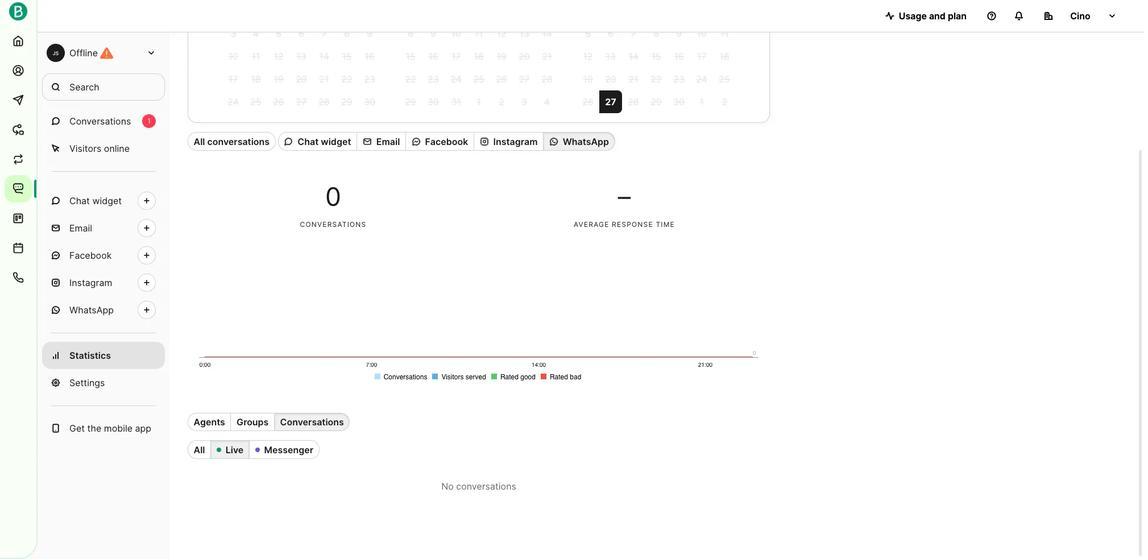 Task type: locate. For each thing, give the bounding box(es) containing it.
whatsapp down 27 on the right of the page
[[563, 136, 609, 147]]

0 vertical spatial instagram
[[494, 136, 538, 147]]

email left facebook button
[[376, 136, 400, 147]]

1 vertical spatial widget
[[92, 195, 122, 207]]

0 vertical spatial widget
[[321, 136, 351, 147]]

visitors
[[69, 143, 101, 154]]

the
[[87, 423, 101, 434]]

1 vertical spatial conversations
[[300, 220, 367, 229]]

no conversations
[[442, 481, 517, 492]]

chat inside button
[[298, 136, 319, 147]]

time
[[656, 220, 675, 229]]

instagram inside 'button'
[[494, 136, 538, 147]]

27
[[605, 96, 617, 108]]

conversations
[[69, 115, 131, 127], [280, 417, 344, 428]]

email link
[[42, 214, 165, 242]]

conversations
[[207, 136, 270, 147], [300, 220, 367, 229], [456, 481, 517, 492]]

facebook
[[425, 136, 468, 147], [69, 250, 112, 261]]

0 vertical spatial chat widget
[[298, 136, 351, 147]]

chat widget button
[[278, 132, 357, 151]]

facebook link
[[42, 242, 165, 269]]

1 horizontal spatial widget
[[321, 136, 351, 147]]

2 all from the top
[[194, 444, 205, 455]]

chat widget
[[298, 136, 351, 147], [69, 195, 122, 207]]

chat
[[298, 136, 319, 147], [69, 195, 90, 207]]

0 horizontal spatial chat widget
[[69, 195, 122, 207]]

all conversations
[[194, 136, 270, 147]]

all inside button
[[194, 444, 205, 455]]

widget up email link
[[92, 195, 122, 207]]

1
[[147, 117, 151, 125]]

statistics link
[[42, 342, 165, 369]]

1 all from the top
[[194, 136, 205, 147]]

all for all conversations
[[194, 136, 205, 147]]

usage
[[899, 10, 927, 22]]

1 horizontal spatial conversations
[[280, 417, 344, 428]]

1 vertical spatial all
[[194, 444, 205, 455]]

email
[[376, 136, 400, 147], [69, 222, 92, 234]]

whatsapp down instagram link
[[69, 304, 114, 316]]

all
[[194, 136, 205, 147], [194, 444, 205, 455]]

1 horizontal spatial facebook
[[425, 136, 468, 147]]

conversations inside button
[[207, 136, 270, 147]]

0 horizontal spatial conversations
[[69, 115, 131, 127]]

1 vertical spatial chat widget
[[69, 195, 122, 207]]

0 vertical spatial conversations
[[207, 136, 270, 147]]

cino
[[1071, 10, 1091, 22]]

1 vertical spatial conversations
[[280, 417, 344, 428]]

1 horizontal spatial email
[[376, 136, 400, 147]]

get the mobile app link
[[42, 415, 165, 442]]

1 vertical spatial facebook
[[69, 250, 112, 261]]

1 horizontal spatial whatsapp
[[563, 136, 609, 147]]

chat widget up 0
[[298, 136, 351, 147]]

widget left email button
[[321, 136, 351, 147]]

0 horizontal spatial whatsapp
[[69, 304, 114, 316]]

search link
[[42, 73, 165, 101]]

2 horizontal spatial conversations
[[456, 481, 517, 492]]

0 horizontal spatial chat
[[69, 195, 90, 207]]

0 horizontal spatial instagram
[[69, 277, 112, 288]]

0 horizontal spatial facebook
[[69, 250, 112, 261]]

1 vertical spatial email
[[69, 222, 92, 234]]

js
[[53, 50, 59, 56]]

facebook button
[[406, 132, 474, 151]]

0 vertical spatial email
[[376, 136, 400, 147]]

0 vertical spatial whatsapp
[[563, 136, 609, 147]]

1 vertical spatial chat
[[69, 195, 90, 207]]

email up facebook link
[[69, 222, 92, 234]]

conversations up visitors online
[[69, 115, 131, 127]]

whatsapp
[[563, 136, 609, 147], [69, 304, 114, 316]]

visitors online
[[69, 143, 130, 154]]

groups
[[237, 417, 269, 428]]

chat widget up email link
[[69, 195, 122, 207]]

widget
[[321, 136, 351, 147], [92, 195, 122, 207]]

all inside button
[[194, 136, 205, 147]]

0 vertical spatial all
[[194, 136, 205, 147]]

visitors online link
[[42, 135, 165, 162]]

offline
[[69, 47, 98, 59]]

0 vertical spatial chat
[[298, 136, 319, 147]]

all for all
[[194, 444, 205, 455]]

0 horizontal spatial conversations
[[207, 136, 270, 147]]

0 vertical spatial facebook
[[425, 136, 468, 147]]

settings
[[69, 377, 105, 389]]

average
[[574, 220, 610, 229]]

1 horizontal spatial instagram
[[494, 136, 538, 147]]

conversations up messenger
[[280, 417, 344, 428]]

chat widget inside chat widget link
[[69, 195, 122, 207]]

instagram
[[494, 136, 538, 147], [69, 277, 112, 288]]

1 horizontal spatial chat widget
[[298, 136, 351, 147]]

get
[[69, 423, 85, 434]]

1 horizontal spatial conversations
[[300, 220, 367, 229]]

1 horizontal spatial chat
[[298, 136, 319, 147]]

2 vertical spatial conversations
[[456, 481, 517, 492]]



Task type: vqa. For each thing, say whether or not it's contained in the screenshot.
the bottommost Email
yes



Task type: describe. For each thing, give the bounding box(es) containing it.
27 button
[[600, 91, 622, 113]]

plan
[[948, 10, 967, 22]]

online
[[104, 143, 130, 154]]

whatsapp link
[[42, 296, 165, 324]]

–
[[618, 181, 631, 212]]

average response time
[[574, 220, 675, 229]]

email inside button
[[376, 136, 400, 147]]

0 vertical spatial conversations
[[69, 115, 131, 127]]

cino button
[[1035, 5, 1126, 27]]

all conversations button
[[188, 132, 276, 151]]

all button
[[188, 441, 211, 459]]

no
[[442, 481, 454, 492]]

response
[[612, 220, 654, 229]]

get the mobile app
[[69, 423, 151, 434]]

mobile
[[104, 423, 133, 434]]

conversations for no conversations
[[456, 481, 517, 492]]

0 horizontal spatial email
[[69, 222, 92, 234]]

live button
[[211, 441, 249, 459]]

conversations for all conversations
[[207, 136, 270, 147]]

usage and plan button
[[877, 5, 976, 27]]

search
[[69, 81, 99, 93]]

groups button
[[231, 413, 274, 431]]

conversations button
[[274, 413, 350, 431]]

0
[[325, 181, 341, 212]]

chat widget link
[[42, 187, 165, 214]]

messenger button
[[249, 441, 320, 459]]

whatsapp inside button
[[563, 136, 609, 147]]

instagram button
[[474, 132, 543, 151]]

1 vertical spatial instagram
[[69, 277, 112, 288]]

1 vertical spatial whatsapp
[[69, 304, 114, 316]]

conversations inside button
[[280, 417, 344, 428]]

whatsapp button
[[543, 132, 615, 151]]

facebook inside button
[[425, 136, 468, 147]]

settings link
[[42, 369, 165, 397]]

chat widget inside chat widget button
[[298, 136, 351, 147]]

live
[[226, 444, 244, 455]]

statistics
[[69, 350, 111, 361]]

messenger
[[264, 444, 314, 455]]

agents button
[[188, 413, 231, 431]]

app
[[135, 423, 151, 434]]

0 horizontal spatial widget
[[92, 195, 122, 207]]

widget inside button
[[321, 136, 351, 147]]

instagram link
[[42, 269, 165, 296]]

email button
[[357, 132, 406, 151]]

and
[[930, 10, 946, 22]]

usage and plan
[[899, 10, 967, 22]]

agents
[[194, 417, 225, 428]]



